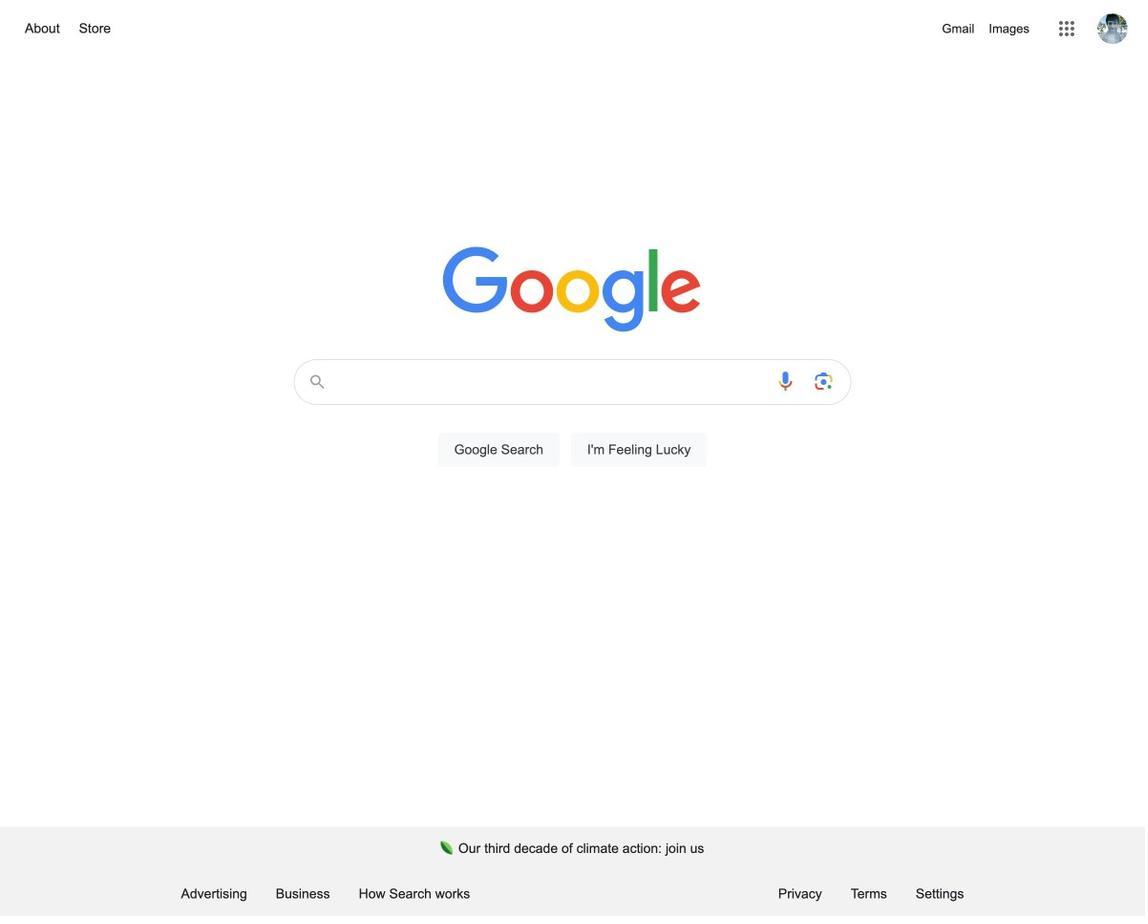 Task type: describe. For each thing, give the bounding box(es) containing it.
search by voice image
[[775, 370, 798, 393]]



Task type: vqa. For each thing, say whether or not it's contained in the screenshot.
Search by image
yes



Task type: locate. For each thing, give the bounding box(es) containing it.
google image
[[443, 247, 703, 334]]

None search field
[[19, 354, 1127, 489]]

search by image image
[[813, 370, 836, 393]]



